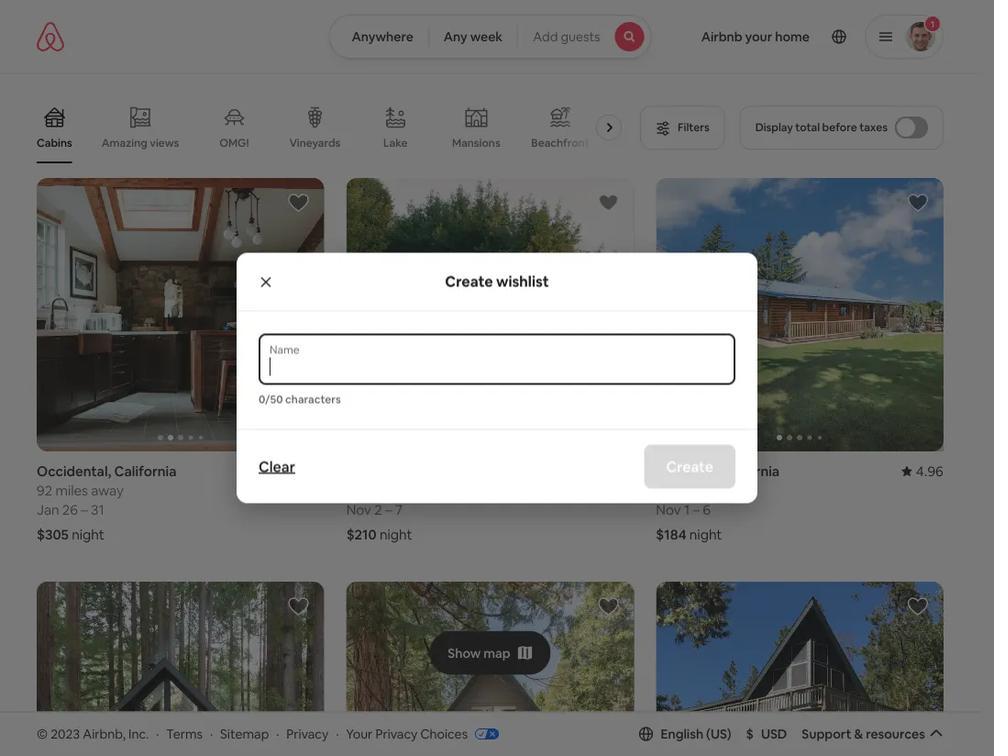 Task type: vqa. For each thing, say whether or not it's contained in the screenshot.
experienced,
no



Task type: describe. For each thing, give the bounding box(es) containing it.
english (us) button
[[639, 726, 732, 742]]

$ usd
[[747, 726, 788, 742]]

usd
[[762, 726, 788, 742]]

map
[[484, 645, 511, 661]]

terms · sitemap · privacy
[[166, 726, 329, 742]]

4.96 out of 5 average rating image
[[902, 462, 944, 480]]

nov inside nov 2 – 7 $210 night
[[347, 501, 372, 519]]

characters
[[286, 392, 341, 407]]

69
[[657, 481, 673, 499]]

© 2023 airbnb, inc. ·
[[37, 726, 159, 742]]

– for nov 1 – 6
[[693, 501, 700, 519]]

add guests button
[[518, 15, 652, 59]]

week
[[471, 28, 503, 45]]

support & resources button
[[803, 726, 944, 742]]

&
[[855, 726, 864, 742]]

show map button
[[430, 631, 551, 675]]

lake
[[384, 136, 408, 150]]

92
[[37, 481, 52, 499]]

4.98 out of 5 average rating image
[[282, 462, 325, 480]]

choices
[[421, 726, 468, 742]]

2
[[375, 501, 382, 519]]

miles for 1
[[676, 481, 708, 499]]

night for $184
[[690, 525, 723, 543]]

display total before taxes button
[[740, 106, 944, 150]]

– inside nov 2 – 7 $210 night
[[385, 501, 392, 519]]

3 · from the left
[[276, 726, 279, 742]]

views
[[150, 136, 179, 150]]

privacy link
[[287, 726, 329, 742]]

create for create
[[667, 457, 714, 476]]

0/50
[[259, 392, 283, 407]]

amazing
[[102, 136, 148, 150]]

vineyards
[[289, 136, 341, 150]]

add to wishlist: occidental, california image
[[288, 192, 310, 214]]

occidental, california 92 miles away jan 26 – 31 $305 night
[[37, 462, 177, 543]]

add to wishlist: arnold, california image
[[908, 596, 930, 618]]

show
[[448, 645, 481, 661]]

create button
[[645, 445, 736, 489]]

sitemap
[[220, 726, 269, 742]]

taxes
[[860, 120, 888, 134]]

any week
[[444, 28, 503, 45]]

beachfront
[[532, 136, 590, 150]]

miles for 26
[[55, 481, 88, 499]]

0/50 characters
[[259, 392, 341, 407]]

resources
[[867, 726, 926, 742]]

jan
[[37, 501, 59, 519]]

display total before taxes
[[756, 120, 888, 134]]

night inside nov 2 – 7 $210 night
[[380, 525, 413, 543]]

acampo, california 69 miles away nov 1 – 6 $184 night
[[657, 462, 780, 543]]

your privacy choices link
[[346, 726, 499, 743]]

terms link
[[166, 726, 203, 742]]

clear button
[[250, 448, 305, 485]]

$
[[747, 726, 754, 742]]

total
[[796, 120, 821, 134]]

night for $305
[[72, 525, 104, 543]]

any
[[444, 28, 468, 45]]

english (us)
[[661, 726, 732, 742]]

omg!
[[220, 136, 249, 150]]



Task type: locate. For each thing, give the bounding box(es) containing it.
1 horizontal spatial california
[[718, 462, 780, 480]]

miles up 1
[[676, 481, 708, 499]]

6
[[703, 501, 711, 519]]

night down 7
[[380, 525, 413, 543]]

0 horizontal spatial night
[[72, 525, 104, 543]]

california right acampo,
[[718, 462, 780, 480]]

profile element
[[674, 0, 944, 73]]

1 horizontal spatial nov
[[657, 501, 682, 519]]

1 horizontal spatial –
[[385, 501, 392, 519]]

your privacy choices
[[346, 726, 468, 742]]

away inside the acampo, california 69 miles away nov 1 – 6 $184 night
[[711, 481, 744, 499]]

away
[[91, 481, 124, 499], [711, 481, 744, 499]]

0 horizontal spatial nov
[[347, 501, 372, 519]]

– inside the acampo, california 69 miles away nov 1 – 6 $184 night
[[693, 501, 700, 519]]

support & resources
[[803, 726, 926, 742]]

1 horizontal spatial privacy
[[376, 726, 418, 742]]

None text field
[[270, 357, 725, 376]]

group containing amazing views
[[37, 92, 630, 163]]

nov 2 – 7 $210 night
[[347, 501, 413, 543]]

amazing views
[[102, 136, 179, 150]]

·
[[156, 726, 159, 742], [210, 726, 213, 742], [276, 726, 279, 742], [336, 726, 339, 742]]

california for 69 miles away
[[718, 462, 780, 480]]

night inside the acampo, california 69 miles away nov 1 – 6 $184 night
[[690, 525, 723, 543]]

31
[[91, 501, 104, 519]]

miles
[[55, 481, 88, 499], [676, 481, 708, 499]]

3 – from the left
[[693, 501, 700, 519]]

4.98
[[297, 462, 325, 480]]

1 night from the left
[[72, 525, 104, 543]]

1 – from the left
[[81, 501, 88, 519]]

create left wishlist
[[445, 272, 493, 291]]

privacy right your
[[376, 726, 418, 742]]

0 vertical spatial create
[[445, 272, 493, 291]]

1 away from the left
[[91, 481, 124, 499]]

0 horizontal spatial privacy
[[287, 726, 329, 742]]

create
[[445, 272, 493, 291], [667, 457, 714, 476]]

occidental,
[[37, 462, 111, 480]]

support
[[803, 726, 852, 742]]

2 california from the left
[[718, 462, 780, 480]]

2 horizontal spatial night
[[690, 525, 723, 543]]

anywhere button
[[329, 15, 429, 59]]

0 horizontal spatial miles
[[55, 481, 88, 499]]

show map
[[448, 645, 511, 661]]

display
[[756, 120, 794, 134]]

· right inc.
[[156, 726, 159, 742]]

terms
[[166, 726, 203, 742]]

–
[[81, 501, 88, 519], [385, 501, 392, 519], [693, 501, 700, 519]]

0 horizontal spatial away
[[91, 481, 124, 499]]

1 miles from the left
[[55, 481, 88, 499]]

add to wishlist: stinson beach, california image
[[598, 192, 620, 214]]

privacy
[[287, 726, 329, 742], [376, 726, 418, 742]]

2023
[[51, 726, 80, 742]]

0 horizontal spatial california
[[114, 462, 177, 480]]

away for acampo,
[[711, 481, 744, 499]]

mansions
[[453, 136, 501, 150]]

– for jan 26 – 31
[[81, 501, 88, 519]]

1 horizontal spatial away
[[711, 481, 744, 499]]

california inside the acampo, california 69 miles away nov 1 – 6 $184 night
[[718, 462, 780, 480]]

2 away from the left
[[711, 481, 744, 499]]

name this wishlist dialog
[[237, 253, 758, 503]]

2 night from the left
[[380, 525, 413, 543]]

sitemap link
[[220, 726, 269, 742]]

1 horizontal spatial create
[[667, 457, 714, 476]]

add to wishlist: acampo, california image
[[908, 192, 930, 214]]

any week button
[[428, 15, 519, 59]]

cabins
[[37, 136, 72, 150]]

acampo,
[[657, 462, 715, 480]]

before
[[823, 120, 858, 134]]

7
[[395, 501, 403, 519]]

your
[[346, 726, 373, 742]]

©
[[37, 726, 48, 742]]

3 night from the left
[[690, 525, 723, 543]]

group
[[37, 92, 630, 163], [0, 178, 325, 452], [347, 178, 635, 452], [657, 178, 944, 452], [37, 582, 325, 756], [347, 582, 635, 756], [657, 582, 944, 756]]

1 horizontal spatial night
[[380, 525, 413, 543]]

wishlist
[[497, 272, 549, 291]]

airbnb,
[[83, 726, 126, 742]]

away down acampo,
[[711, 481, 744, 499]]

california right occidental,
[[114, 462, 177, 480]]

none text field inside name this wishlist dialog
[[270, 357, 725, 376]]

2 miles from the left
[[676, 481, 708, 499]]

night
[[72, 525, 104, 543], [380, 525, 413, 543], [690, 525, 723, 543]]

miles inside the acampo, california 69 miles away nov 1 – 6 $184 night
[[676, 481, 708, 499]]

privacy left your
[[287, 726, 329, 742]]

anywhere
[[352, 28, 414, 45]]

california
[[114, 462, 177, 480], [718, 462, 780, 480]]

add to wishlist: twain harte, california image
[[598, 596, 620, 618]]

away up '31'
[[91, 481, 124, 499]]

0 horizontal spatial –
[[81, 501, 88, 519]]

inc.
[[129, 726, 149, 742]]

night down 6
[[690, 525, 723, 543]]

california inside occidental, california 92 miles away jan 26 – 31 $305 night
[[114, 462, 177, 480]]

1 nov from the left
[[347, 501, 372, 519]]

1 vertical spatial create
[[667, 457, 714, 476]]

2 horizontal spatial –
[[693, 501, 700, 519]]

nov left 1
[[657, 501, 682, 519]]

– inside occidental, california 92 miles away jan 26 – 31 $305 night
[[81, 501, 88, 519]]

$305
[[37, 525, 69, 543]]

1 california from the left
[[114, 462, 177, 480]]

– right 1
[[693, 501, 700, 519]]

away inside occidental, california 92 miles away jan 26 – 31 $305 night
[[91, 481, 124, 499]]

– left '31'
[[81, 501, 88, 519]]

nov inside the acampo, california 69 miles away nov 1 – 6 $184 night
[[657, 501, 682, 519]]

nov
[[347, 501, 372, 519], [657, 501, 682, 519]]

create up 69
[[667, 457, 714, 476]]

night inside occidental, california 92 miles away jan 26 – 31 $305 night
[[72, 525, 104, 543]]

nov left 2
[[347, 501, 372, 519]]

(us)
[[707, 726, 732, 742]]

night down '31'
[[72, 525, 104, 543]]

1 horizontal spatial miles
[[676, 481, 708, 499]]

1
[[685, 501, 690, 519]]

create for create wishlist
[[445, 272, 493, 291]]

1 privacy from the left
[[287, 726, 329, 742]]

create wishlist
[[445, 272, 549, 291]]

– left 7
[[385, 501, 392, 519]]

2 · from the left
[[210, 726, 213, 742]]

1 · from the left
[[156, 726, 159, 742]]

away for occidental,
[[91, 481, 124, 499]]

clear
[[259, 457, 295, 476]]

none search field containing anywhere
[[329, 15, 652, 59]]

add guests
[[533, 28, 601, 45]]

· left privacy link
[[276, 726, 279, 742]]

add to wishlist: cazadero, california image
[[288, 596, 310, 618]]

· left your
[[336, 726, 339, 742]]

$184
[[657, 525, 687, 543]]

2 – from the left
[[385, 501, 392, 519]]

miles inside occidental, california 92 miles away jan 26 – 31 $305 night
[[55, 481, 88, 499]]

26
[[62, 501, 78, 519]]

miles up 26 on the left bottom
[[55, 481, 88, 499]]

guests
[[561, 28, 601, 45]]

$210
[[347, 525, 377, 543]]

add
[[533, 28, 558, 45]]

2 privacy from the left
[[376, 726, 418, 742]]

0 horizontal spatial create
[[445, 272, 493, 291]]

· right terms
[[210, 726, 213, 742]]

4.96
[[917, 462, 944, 480]]

english
[[661, 726, 704, 742]]

None search field
[[329, 15, 652, 59]]

create inside button
[[667, 457, 714, 476]]

2 nov from the left
[[657, 501, 682, 519]]

california for 92 miles away
[[114, 462, 177, 480]]

4 · from the left
[[336, 726, 339, 742]]



